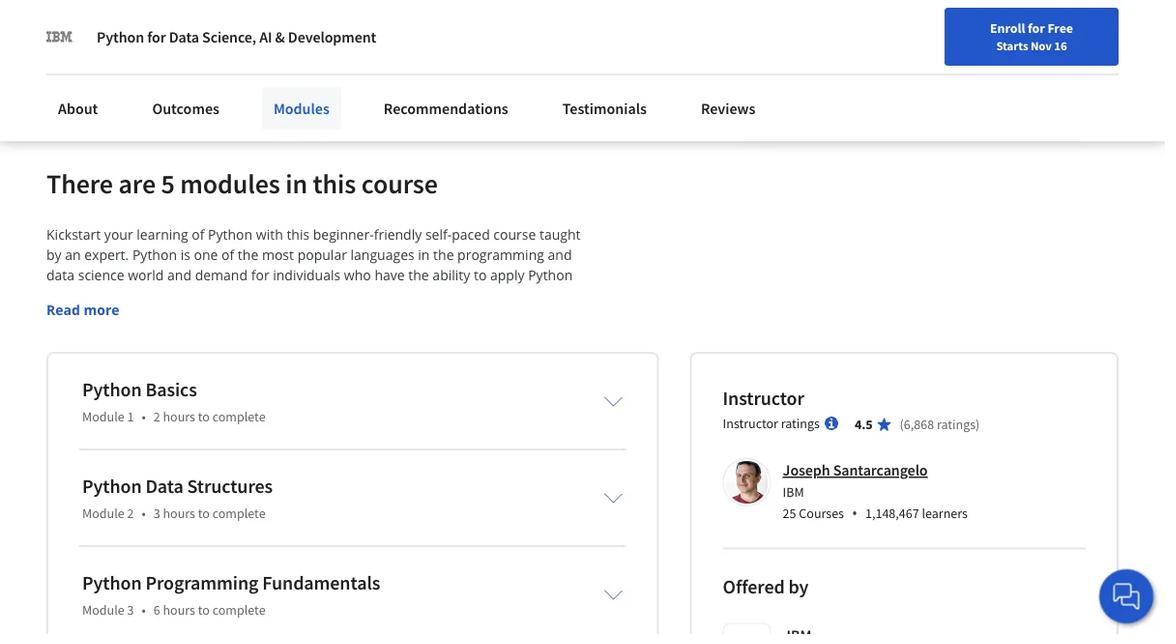Task type: locate. For each thing, give the bounding box(es) containing it.
santarcangelo
[[833, 461, 928, 481]]

0 vertical spatial 2
[[153, 409, 160, 426]]

1 vertical spatial instructor
[[723, 415, 778, 433]]

starts
[[996, 38, 1028, 53]]

menu item
[[811, 19, 935, 82]]

python down taught
[[528, 267, 573, 285]]

complete for structures
[[212, 505, 265, 523]]

2 instructor from the top
[[723, 415, 778, 433]]

6,868
[[904, 416, 934, 434]]

hours down "basics"
[[163, 409, 195, 426]]

hours down structures
[[163, 505, 195, 523]]

never
[[72, 287, 108, 305]]

2 vertical spatial and
[[167, 267, 191, 285]]

0 horizontal spatial your
[[104, 226, 133, 244]]

2 module from the top
[[82, 505, 124, 523]]

your up the expert.
[[104, 226, 133, 244]]

• left 6
[[142, 602, 146, 619]]

1 vertical spatial 3
[[127, 602, 134, 619]]

0 horizontal spatial 3
[[127, 602, 134, 619]]

this
[[108, 24, 132, 43], [313, 167, 356, 201], [287, 226, 310, 244]]

your down &
[[279, 47, 309, 66]]

0 vertical spatial this
[[108, 24, 132, 43]]

1 vertical spatial 2
[[127, 505, 134, 523]]

reviews link
[[689, 87, 767, 130]]

python down 1
[[82, 475, 142, 499]]

the
[[238, 246, 258, 265], [433, 246, 454, 265], [408, 267, 429, 285]]

it
[[120, 47, 129, 66]]

data left structures
[[145, 475, 183, 499]]

course
[[361, 167, 438, 201], [493, 226, 536, 244]]

complete up structures
[[212, 409, 265, 426]]

for down the most
[[251, 267, 269, 285]]

chat with us image
[[1111, 581, 1142, 612]]

data
[[169, 27, 199, 46], [145, 475, 183, 499]]

to inside python data structures module 2 • 3 hours to complete
[[198, 505, 210, 523]]

this inside kickstart your learning of python with this beginner-friendly self-paced course taught by an expert. python is one of the most popular languages in the programming and data science world and demand for individuals who have the ability to apply python has never been higher. read more
[[287, 226, 310, 244]]

offered
[[723, 575, 785, 599]]

to
[[204, 24, 217, 43], [474, 267, 487, 285], [198, 409, 210, 426], [198, 505, 210, 523], [198, 602, 210, 619]]

have
[[375, 267, 405, 285]]

1 vertical spatial by
[[789, 575, 809, 599]]

resume,
[[361, 24, 413, 43]]

demand
[[195, 267, 248, 285]]

this up it
[[108, 24, 132, 43]]

python down learning
[[132, 246, 177, 265]]

to left apply at top
[[474, 267, 487, 285]]

been
[[112, 287, 143, 305]]

2 vertical spatial module
[[82, 602, 124, 619]]

kickstart your learning of python with this beginner-friendly self-paced course taught by an expert. python is one of the most popular languages in the programming and data science world and demand for individuals who have the ability to apply python has never been higher. read more
[[46, 226, 584, 320]]

module inside python data structures module 2 • 3 hours to complete
[[82, 505, 124, 523]]

to right 1
[[198, 409, 210, 426]]

in down self-
[[418, 246, 430, 265]]

complete for fundamentals
[[212, 602, 265, 619]]

complete
[[212, 409, 265, 426], [212, 505, 265, 523], [212, 602, 265, 619]]

instructor up 'joseph santarcangelo' image
[[723, 415, 778, 433]]

in down ai
[[264, 47, 276, 66]]

2 vertical spatial in
[[418, 246, 430, 265]]

there are 5 modules in this course
[[46, 167, 438, 201]]

0 horizontal spatial the
[[238, 246, 258, 265]]

complete down programming
[[212, 602, 265, 619]]

for
[[1028, 19, 1045, 37], [147, 27, 166, 46], [251, 267, 269, 285]]

1 vertical spatial of
[[221, 246, 234, 265]]

review
[[398, 47, 441, 66]]

hours right 6
[[163, 602, 195, 619]]

• right 1
[[142, 409, 146, 426]]

to up media
[[204, 24, 217, 43]]

instructor ratings
[[723, 415, 820, 433]]

2 vertical spatial complete
[[212, 602, 265, 619]]

coursera career certificate image
[[753, 0, 1075, 125]]

reviews
[[701, 99, 756, 118]]

and down python for data science, ai & development
[[236, 47, 261, 66]]

outcomes
[[152, 99, 219, 118]]

0 vertical spatial module
[[82, 409, 124, 426]]

python inside python data structures module 2 • 3 hours to complete
[[82, 475, 142, 499]]

ratings up joseph
[[781, 415, 820, 433]]

0 horizontal spatial by
[[46, 246, 62, 265]]

instructor
[[723, 387, 804, 411], [723, 415, 778, 433]]

•
[[142, 409, 146, 426], [852, 503, 858, 524], [142, 505, 146, 523], [142, 602, 146, 619]]

module
[[82, 409, 124, 426], [82, 505, 124, 523], [82, 602, 124, 619]]

joseph santarcangelo ibm 25 courses • 1,148,467 learners
[[783, 461, 968, 524]]

1 module from the top
[[82, 409, 124, 426]]

this right with
[[287, 226, 310, 244]]

python data structures module 2 • 3 hours to complete
[[82, 475, 273, 523]]

None search field
[[260, 12, 424, 51]]

hours for data
[[163, 505, 195, 523]]

2 horizontal spatial for
[[1028, 19, 1045, 37]]

0 vertical spatial 3
[[153, 505, 160, 523]]

2 complete from the top
[[212, 505, 265, 523]]

0 horizontal spatial 2
[[127, 505, 134, 523]]

by right offered at right bottom
[[789, 575, 809, 599]]

complete down structures
[[212, 505, 265, 523]]

and down taught
[[548, 246, 572, 265]]

0 vertical spatial in
[[264, 47, 276, 66]]

data up social
[[169, 27, 199, 46]]

ratings right 6,868
[[937, 416, 976, 434]]

3 up programming
[[153, 505, 160, 523]]

1 vertical spatial hours
[[163, 505, 195, 523]]

python left programming
[[82, 572, 142, 596]]

modules
[[274, 99, 330, 118]]

• inside joseph santarcangelo ibm 25 courses • 1,148,467 learners
[[852, 503, 858, 524]]

0 horizontal spatial of
[[192, 226, 204, 244]]

• right courses
[[852, 503, 858, 524]]

3 hours from the top
[[163, 602, 195, 619]]

are
[[118, 167, 156, 201]]

1 horizontal spatial this
[[287, 226, 310, 244]]

0 vertical spatial by
[[46, 246, 62, 265]]

1 vertical spatial data
[[145, 475, 183, 499]]

testimonials link
[[551, 87, 658, 130]]

hours inside python data structures module 2 • 3 hours to complete
[[163, 505, 195, 523]]

this up beginner-
[[313, 167, 356, 201]]

the down self-
[[433, 246, 454, 265]]

1 vertical spatial in
[[285, 167, 308, 201]]

1 horizontal spatial by
[[789, 575, 809, 599]]

of up demand
[[221, 246, 234, 265]]

1 vertical spatial course
[[493, 226, 536, 244]]

outcomes link
[[141, 87, 231, 130]]

your left ai
[[220, 24, 249, 43]]

for for python
[[147, 27, 166, 46]]

of up one
[[192, 226, 204, 244]]

module inside python programming fundamentals module 3 • 6 hours to complete
[[82, 602, 124, 619]]

3
[[153, 505, 160, 523], [127, 602, 134, 619]]

2 vertical spatial this
[[287, 226, 310, 244]]

ai
[[259, 27, 272, 46]]

nov
[[1031, 38, 1052, 53]]

this inside add this credential to your linkedin profile, resume, or cv share it on social media and in your performance review
[[108, 24, 132, 43]]

your
[[220, 24, 249, 43], [279, 47, 309, 66], [104, 226, 133, 244]]

0 horizontal spatial in
[[264, 47, 276, 66]]

the down with
[[238, 246, 258, 265]]

python inside python programming fundamentals module 3 • 6 hours to complete
[[82, 572, 142, 596]]

1 vertical spatial this
[[313, 167, 356, 201]]

hours
[[163, 409, 195, 426], [163, 505, 195, 523], [163, 602, 195, 619]]

python inside python basics module 1 • 2 hours to complete
[[82, 378, 142, 402]]

by left an
[[46, 246, 62, 265]]

to down structures
[[198, 505, 210, 523]]

more
[[84, 301, 119, 320]]

basics
[[145, 378, 197, 402]]

complete inside python data structures module 2 • 3 hours to complete
[[212, 505, 265, 523]]

to down programming
[[198, 602, 210, 619]]

for inside kickstart your learning of python with this beginner-friendly self-paced course taught by an expert. python is one of the most popular languages in the programming and data science world and demand for individuals who have the ability to apply python has never been higher. read more
[[251, 267, 269, 285]]

in right modules
[[285, 167, 308, 201]]

complete inside python basics module 1 • 2 hours to complete
[[212, 409, 265, 426]]

to inside python basics module 1 • 2 hours to complete
[[198, 409, 210, 426]]

0 vertical spatial hours
[[163, 409, 195, 426]]

3 module from the top
[[82, 602, 124, 619]]

individuals
[[273, 267, 341, 285]]

1 horizontal spatial 2
[[153, 409, 160, 426]]

instructor up instructor ratings
[[723, 387, 804, 411]]

1 horizontal spatial and
[[236, 47, 261, 66]]

1 complete from the top
[[212, 409, 265, 426]]

python up 1
[[82, 378, 142, 402]]

2 hours from the top
[[163, 505, 195, 523]]

1 horizontal spatial your
[[220, 24, 249, 43]]

there
[[46, 167, 113, 201]]

hours inside python basics module 1 • 2 hours to complete
[[163, 409, 195, 426]]

2 vertical spatial your
[[104, 226, 133, 244]]

0 horizontal spatial this
[[108, 24, 132, 43]]

for inside enroll for free starts nov 16
[[1028, 19, 1045, 37]]

complete inside python programming fundamentals module 3 • 6 hours to complete
[[212, 602, 265, 619]]

on
[[132, 47, 149, 66]]

1 horizontal spatial for
[[251, 267, 269, 285]]

and
[[236, 47, 261, 66], [548, 246, 572, 265], [167, 267, 191, 285]]

the right have
[[408, 267, 429, 285]]

modules link
[[262, 87, 341, 130]]

friendly
[[374, 226, 422, 244]]

for up social
[[147, 27, 166, 46]]

• up programming
[[142, 505, 146, 523]]

course up friendly
[[361, 167, 438, 201]]

for up nov
[[1028, 19, 1045, 37]]

2 horizontal spatial your
[[279, 47, 309, 66]]

0 horizontal spatial for
[[147, 27, 166, 46]]

hours inside python programming fundamentals module 3 • 6 hours to complete
[[163, 602, 195, 619]]

0 horizontal spatial and
[[167, 267, 191, 285]]

0 vertical spatial data
[[169, 27, 199, 46]]

0 vertical spatial your
[[220, 24, 249, 43]]

3 complete from the top
[[212, 602, 265, 619]]

ratings
[[781, 415, 820, 433], [937, 416, 976, 434]]

with
[[256, 226, 283, 244]]

2
[[153, 409, 160, 426], [127, 505, 134, 523]]

apply
[[490, 267, 525, 285]]

1 vertical spatial complete
[[212, 505, 265, 523]]

1 horizontal spatial course
[[493, 226, 536, 244]]

modules
[[180, 167, 280, 201]]

3 left 6
[[127, 602, 134, 619]]

5
[[161, 167, 175, 201]]

fundamentals
[[262, 572, 380, 596]]

course up the programming
[[493, 226, 536, 244]]

free
[[1047, 19, 1073, 37]]

and down is
[[167, 267, 191, 285]]

0 horizontal spatial ratings
[[781, 415, 820, 433]]

about
[[58, 99, 98, 118]]

0 vertical spatial course
[[361, 167, 438, 201]]

• for structures
[[142, 505, 146, 523]]

1 hours from the top
[[163, 409, 195, 426]]

0 vertical spatial complete
[[212, 409, 265, 426]]

1 vertical spatial and
[[548, 246, 572, 265]]

media
[[192, 47, 233, 66]]

2 vertical spatial hours
[[163, 602, 195, 619]]

1 instructor from the top
[[723, 387, 804, 411]]

0 vertical spatial instructor
[[723, 387, 804, 411]]

1
[[127, 409, 134, 426]]

science,
[[202, 27, 256, 46]]

about link
[[46, 87, 110, 130]]

• inside python programming fundamentals module 3 • 6 hours to complete
[[142, 602, 146, 619]]

python
[[97, 27, 144, 46], [208, 226, 252, 244], [132, 246, 177, 265], [528, 267, 573, 285], [82, 378, 142, 402], [82, 475, 142, 499], [82, 572, 142, 596]]

2 horizontal spatial in
[[418, 246, 430, 265]]

kickstart
[[46, 226, 101, 244]]

by
[[46, 246, 62, 265], [789, 575, 809, 599]]

0 vertical spatial and
[[236, 47, 261, 66]]

1 vertical spatial module
[[82, 505, 124, 523]]

1 horizontal spatial 3
[[153, 505, 160, 523]]

structures
[[187, 475, 273, 499]]

• inside python data structures module 2 • 3 hours to complete
[[142, 505, 146, 523]]

(
[[900, 416, 904, 434]]



Task type: describe. For each thing, give the bounding box(es) containing it.
add
[[79, 24, 105, 43]]

development
[[288, 27, 376, 46]]

offered by
[[723, 575, 809, 599]]

instructor for instructor ratings
[[723, 415, 778, 433]]

data inside python data structures module 2 • 3 hours to complete
[[145, 475, 183, 499]]

world
[[128, 267, 164, 285]]

python up one
[[208, 226, 252, 244]]

one
[[194, 246, 218, 265]]

learners
[[922, 505, 968, 522]]

• for ibm
[[852, 503, 858, 524]]

( 6,868 ratings )
[[900, 416, 980, 434]]

ibm
[[783, 484, 804, 501]]

to inside kickstart your learning of python with this beginner-friendly self-paced course taught by an expert. python is one of the most popular languages in the programming and data science world and demand for individuals who have the ability to apply python has never been higher. read more
[[474, 267, 487, 285]]

1,148,467
[[865, 505, 919, 522]]

is
[[180, 246, 190, 265]]

coursera image
[[15, 16, 138, 47]]

profile,
[[311, 24, 357, 43]]

joseph
[[783, 461, 830, 481]]

popular
[[297, 246, 347, 265]]

1 horizontal spatial ratings
[[937, 416, 976, 434]]

recommendations link
[[372, 87, 520, 130]]

1 horizontal spatial the
[[408, 267, 429, 285]]

joseph santarcangelo link
[[783, 461, 928, 481]]

social
[[152, 47, 189, 66]]

2 horizontal spatial the
[[433, 246, 454, 265]]

your inside kickstart your learning of python with this beginner-friendly self-paced course taught by an expert. python is one of the most popular languages in the programming and data science world and demand for individuals who have the ability to apply python has never been higher. read more
[[104, 226, 133, 244]]

joseph santarcangelo image
[[726, 462, 768, 504]]

or
[[416, 24, 430, 43]]

module inside python basics module 1 • 2 hours to complete
[[82, 409, 124, 426]]

most
[[262, 246, 294, 265]]

cv
[[433, 24, 449, 43]]

linkedin
[[252, 24, 308, 43]]

in inside kickstart your learning of python with this beginner-friendly self-paced course taught by an expert. python is one of the most popular languages in the programming and data science world and demand for individuals who have the ability to apply python has never been higher. read more
[[418, 246, 430, 265]]

25
[[783, 505, 796, 522]]

who
[[344, 267, 371, 285]]

module for python programming fundamentals
[[82, 602, 124, 619]]

share
[[79, 47, 117, 66]]

instructor for instructor
[[723, 387, 804, 411]]

programming
[[457, 246, 544, 265]]

1 vertical spatial your
[[279, 47, 309, 66]]

programming
[[145, 572, 259, 596]]

python up it
[[97, 27, 144, 46]]

data
[[46, 267, 75, 285]]

an
[[65, 246, 81, 265]]

enroll for free starts nov 16
[[990, 19, 1073, 53]]

courses
[[799, 505, 844, 522]]

16
[[1054, 38, 1067, 53]]

ibm image
[[46, 23, 73, 50]]

languages
[[350, 246, 414, 265]]

beginner-
[[313, 226, 374, 244]]

hours for programming
[[163, 602, 195, 619]]

to inside python programming fundamentals module 3 • 6 hours to complete
[[198, 602, 210, 619]]

2 inside python data structures module 2 • 3 hours to complete
[[127, 505, 134, 523]]

and inside add this credential to your linkedin profile, resume, or cv share it on social media and in your performance review
[[236, 47, 261, 66]]

python basics module 1 • 2 hours to complete
[[82, 378, 265, 426]]

ability
[[433, 267, 470, 285]]

by inside kickstart your learning of python with this beginner-friendly self-paced course taught by an expert. python is one of the most popular languages in the programming and data science world and demand for individuals who have the ability to apply python has never been higher. read more
[[46, 246, 62, 265]]

0 vertical spatial of
[[192, 226, 204, 244]]

• for fundamentals
[[142, 602, 146, 619]]

3 inside python data structures module 2 • 3 hours to complete
[[153, 505, 160, 523]]

paced
[[452, 226, 490, 244]]

2 horizontal spatial this
[[313, 167, 356, 201]]

1 horizontal spatial in
[[285, 167, 308, 201]]

add this credential to your linkedin profile, resume, or cv share it on social media and in your performance review
[[79, 24, 449, 66]]

3 inside python programming fundamentals module 3 • 6 hours to complete
[[127, 602, 134, 619]]

• inside python basics module 1 • 2 hours to complete
[[142, 409, 146, 426]]

testimonials
[[562, 99, 647, 118]]

performance
[[312, 47, 395, 66]]

module for python data structures
[[82, 505, 124, 523]]

read
[[46, 301, 80, 320]]

)
[[976, 416, 980, 434]]

&
[[275, 27, 285, 46]]

has
[[46, 287, 69, 305]]

science
[[78, 267, 124, 285]]

4.5
[[855, 416, 873, 434]]

higher.
[[147, 287, 191, 305]]

6
[[153, 602, 160, 619]]

course inside kickstart your learning of python with this beginner-friendly self-paced course taught by an expert. python is one of the most popular languages in the programming and data science world and demand for individuals who have the ability to apply python has never been higher. read more
[[493, 226, 536, 244]]

self-
[[425, 226, 452, 244]]

python programming fundamentals module 3 • 6 hours to complete
[[82, 572, 380, 619]]

in inside add this credential to your linkedin profile, resume, or cv share it on social media and in your performance review
[[264, 47, 276, 66]]

learning
[[137, 226, 188, 244]]

show notifications image
[[956, 24, 979, 47]]

python for data science, ai & development
[[97, 27, 376, 46]]

1 horizontal spatial of
[[221, 246, 234, 265]]

enroll
[[990, 19, 1025, 37]]

0 horizontal spatial course
[[361, 167, 438, 201]]

to inside add this credential to your linkedin profile, resume, or cv share it on social media and in your performance review
[[204, 24, 217, 43]]

for for enroll
[[1028, 19, 1045, 37]]

taught
[[539, 226, 581, 244]]

read more button
[[46, 300, 119, 321]]

credential
[[135, 24, 200, 43]]

expert.
[[84, 246, 129, 265]]

2 inside python basics module 1 • 2 hours to complete
[[153, 409, 160, 426]]

2 horizontal spatial and
[[548, 246, 572, 265]]



Task type: vqa. For each thing, say whether or not it's contained in the screenshot.
( 6,868 ratings )
yes



